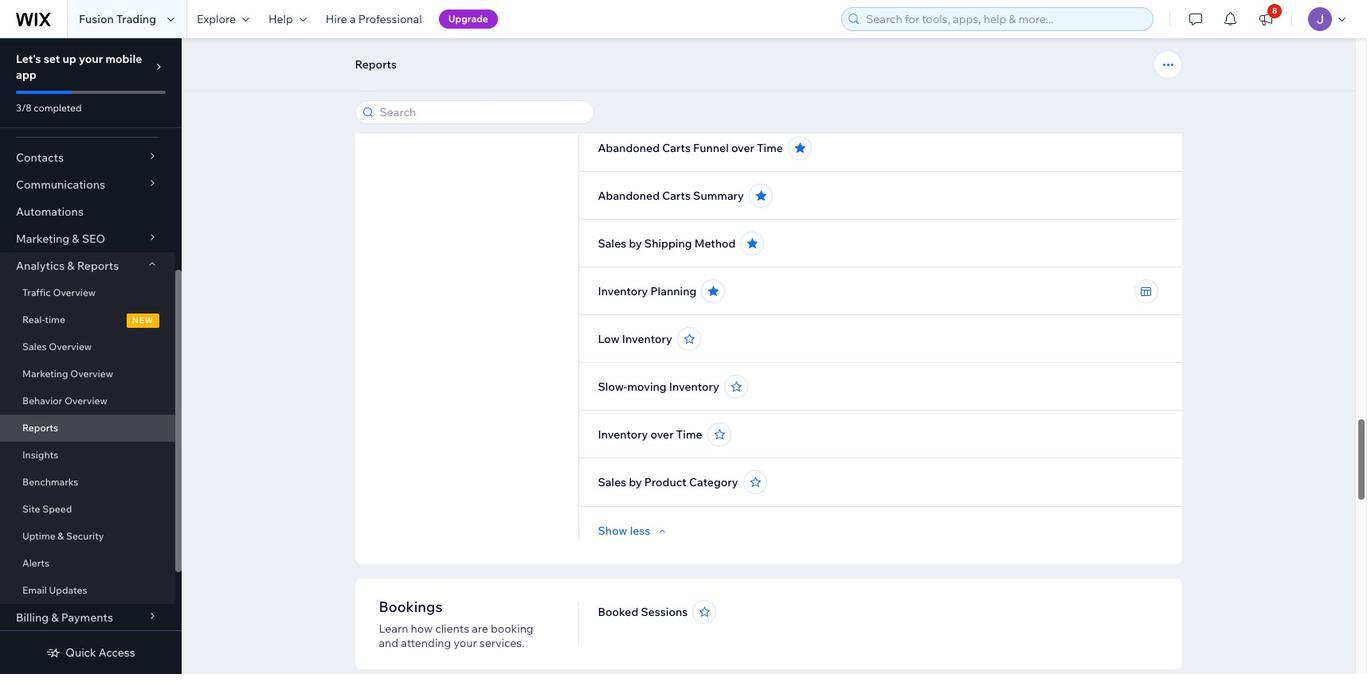 Task type: locate. For each thing, give the bounding box(es) containing it.
your inside bookings learn how clients are booking and attending your services.
[[454, 637, 477, 651]]

1 vertical spatial your
[[454, 637, 477, 651]]

abandoned down most
[[598, 93, 660, 108]]

0 vertical spatial funnel
[[693, 93, 729, 108]]

your right the up
[[79, 52, 103, 66]]

carts down most abandoned products
[[662, 93, 691, 108]]

1 carts from the top
[[662, 93, 691, 108]]

carts for abandoned carts funnel
[[662, 93, 691, 108]]

planning
[[651, 284, 697, 299]]

are
[[472, 622, 488, 637]]

& left seo
[[72, 232, 79, 246]]

your
[[79, 52, 103, 66], [454, 637, 477, 651]]

1 vertical spatial over
[[651, 428, 674, 442]]

1 vertical spatial carts
[[662, 141, 691, 155]]

analytics
[[16, 259, 65, 273]]

uptime & security link
[[0, 523, 175, 551]]

overview down marketing overview link
[[64, 395, 107, 407]]

contacts
[[16, 151, 64, 165]]

by left shipping
[[629, 237, 642, 251]]

behavior
[[22, 395, 62, 407]]

and
[[379, 637, 398, 651]]

1 vertical spatial funnel
[[693, 141, 729, 155]]

sales for sales by shipping method
[[598, 237, 626, 251]]

sales left shipping
[[598, 237, 626, 251]]

up
[[63, 52, 76, 66]]

billing & payments button
[[0, 605, 175, 632]]

marketing up behavior
[[22, 368, 68, 380]]

seo
[[82, 232, 105, 246]]

alerts link
[[0, 551, 175, 578]]

2 vertical spatial carts
[[662, 189, 691, 203]]

completed
[[34, 102, 82, 114]]

time
[[757, 141, 783, 155], [676, 428, 702, 442]]

carts left summary at the top of page
[[662, 189, 691, 203]]

carts for abandoned carts funnel over time
[[662, 141, 691, 155]]

marketing for marketing & seo
[[16, 232, 69, 246]]

behavior overview link
[[0, 388, 175, 415]]

overview down sales overview link
[[70, 368, 113, 380]]

marketing inside popup button
[[16, 232, 69, 246]]

traffic overview
[[22, 287, 96, 299]]

& for uptime
[[58, 531, 64, 543]]

low
[[598, 332, 620, 347]]

your inside let's set up your mobile app
[[79, 52, 103, 66]]

& right the uptime
[[58, 531, 64, 543]]

1 horizontal spatial time
[[757, 141, 783, 155]]

billing & payments
[[16, 611, 113, 625]]

inventory up low inventory
[[598, 284, 648, 299]]

sales
[[598, 237, 626, 251], [22, 341, 47, 353], [598, 476, 626, 490]]

2 by from the top
[[629, 476, 642, 490]]

by
[[629, 237, 642, 251], [629, 476, 642, 490]]

by left product
[[629, 476, 642, 490]]

over up summary at the top of page
[[731, 141, 754, 155]]

uptime & security
[[22, 531, 104, 543]]

reports down seo
[[77, 259, 119, 273]]

marketing up analytics
[[16, 232, 69, 246]]

trading
[[116, 12, 156, 26]]

overview
[[53, 287, 96, 299], [49, 341, 92, 353], [70, 368, 113, 380], [64, 395, 107, 407]]

set
[[44, 52, 60, 66]]

analytics & reports button
[[0, 253, 175, 280]]

sales inside the sidebar element
[[22, 341, 47, 353]]

2 vertical spatial sales
[[598, 476, 626, 490]]

communications button
[[0, 171, 175, 198]]

hire a professional link
[[316, 0, 432, 38]]

overview for behavior overview
[[64, 395, 107, 407]]

1 vertical spatial marketing
[[22, 368, 68, 380]]

funnel down products
[[693, 93, 729, 108]]

marketing
[[16, 232, 69, 246], [22, 368, 68, 380]]

Search for tools, apps, help & more... field
[[861, 8, 1148, 30]]

& inside marketing & seo popup button
[[72, 232, 79, 246]]

1 vertical spatial by
[[629, 476, 642, 490]]

1 horizontal spatial over
[[731, 141, 754, 155]]

overview up the marketing overview
[[49, 341, 92, 353]]

funnel
[[693, 93, 729, 108], [693, 141, 729, 155]]

2 funnel from the top
[[693, 141, 729, 155]]

0 horizontal spatial time
[[676, 428, 702, 442]]

2 carts from the top
[[662, 141, 691, 155]]

low inventory
[[598, 332, 672, 347]]

sales down real-
[[22, 341, 47, 353]]

2 vertical spatial reports
[[22, 422, 58, 434]]

8
[[1272, 6, 1277, 16]]

payments
[[61, 611, 113, 625]]

let's set up your mobile app
[[16, 52, 142, 82]]

& right billing
[[51, 611, 59, 625]]

0 vertical spatial reports
[[355, 57, 397, 72]]

overview for sales overview
[[49, 341, 92, 353]]

funnel up summary at the top of page
[[693, 141, 729, 155]]

overview down the analytics & reports
[[53, 287, 96, 299]]

inventory down 'slow-'
[[598, 428, 648, 442]]

overview for traffic overview
[[53, 287, 96, 299]]

behavior overview
[[22, 395, 107, 407]]

upgrade button
[[439, 10, 498, 29]]

0 vertical spatial marketing
[[16, 232, 69, 246]]

0 horizontal spatial reports
[[22, 422, 58, 434]]

reports up insights
[[22, 422, 58, 434]]

inventory right low
[[622, 332, 672, 347]]

reports for reports button
[[355, 57, 397, 72]]

abandoned down abandoned carts funnel
[[598, 141, 660, 155]]

carts
[[662, 93, 691, 108], [662, 141, 691, 155], [662, 189, 691, 203]]

1 horizontal spatial your
[[454, 637, 477, 651]]

1 by from the top
[[629, 237, 642, 251]]

site speed link
[[0, 496, 175, 523]]

over up product
[[651, 428, 674, 442]]

speed
[[42, 504, 72, 515]]

carts up abandoned carts summary
[[662, 141, 691, 155]]

products
[[692, 45, 739, 60]]

1 funnel from the top
[[693, 93, 729, 108]]

& inside uptime & security link
[[58, 531, 64, 543]]

by for product
[[629, 476, 642, 490]]

reports link
[[0, 415, 175, 442]]

2 horizontal spatial reports
[[355, 57, 397, 72]]

abandoned up the sales by shipping method
[[598, 189, 660, 203]]

learn
[[379, 622, 408, 637]]

3 carts from the top
[[662, 189, 691, 203]]

sales overview
[[22, 341, 92, 353]]

booking
[[491, 622, 534, 637]]

automations link
[[0, 198, 175, 225]]

funnel for abandoned carts funnel over time
[[693, 141, 729, 155]]

1 horizontal spatial reports
[[77, 259, 119, 273]]

3/8 completed
[[16, 102, 82, 114]]

& inside billing & payments dropdown button
[[51, 611, 59, 625]]

reports inside button
[[355, 57, 397, 72]]

professional
[[358, 12, 422, 26]]

0 vertical spatial your
[[79, 52, 103, 66]]

billing
[[16, 611, 49, 625]]

by for shipping
[[629, 237, 642, 251]]

sales up show
[[598, 476, 626, 490]]

help button
[[259, 0, 316, 38]]

updates
[[49, 585, 87, 597]]

1 vertical spatial sales
[[22, 341, 47, 353]]

booked sessions
[[598, 605, 688, 620]]

a
[[350, 12, 356, 26]]

0 horizontal spatial your
[[79, 52, 103, 66]]

0 vertical spatial sales
[[598, 237, 626, 251]]

site speed
[[22, 504, 72, 515]]

sales overview link
[[0, 334, 175, 361]]

method
[[695, 237, 736, 251]]

fusion trading
[[79, 12, 156, 26]]

marketing & seo
[[16, 232, 105, 246]]

0 vertical spatial carts
[[662, 93, 691, 108]]

1 vertical spatial reports
[[77, 259, 119, 273]]

insights
[[22, 449, 58, 461]]

& inside 'analytics & reports' dropdown button
[[67, 259, 75, 273]]

clients
[[435, 622, 469, 637]]

reports
[[355, 57, 397, 72], [77, 259, 119, 273], [22, 422, 58, 434]]

reports down hire a professional
[[355, 57, 397, 72]]

marketing & seo button
[[0, 225, 175, 253]]

traffic
[[22, 287, 51, 299]]

8 button
[[1248, 0, 1283, 38]]

0 vertical spatial by
[[629, 237, 642, 251]]

& down marketing & seo
[[67, 259, 75, 273]]

your left services.
[[454, 637, 477, 651]]



Task type: describe. For each thing, give the bounding box(es) containing it.
reports for "reports" link
[[22, 422, 58, 434]]

communications
[[16, 178, 105, 192]]

1 vertical spatial time
[[676, 428, 702, 442]]

Search field
[[375, 101, 588, 123]]

abandoned for abandoned carts summary
[[598, 189, 660, 203]]

sidebar element
[[0, 38, 182, 675]]

attending
[[401, 637, 451, 651]]

category
[[689, 476, 738, 490]]

0 vertical spatial over
[[731, 141, 754, 155]]

& for analytics
[[67, 259, 75, 273]]

new
[[132, 315, 154, 326]]

benchmarks link
[[0, 469, 175, 496]]

security
[[66, 531, 104, 543]]

email
[[22, 585, 47, 597]]

sales for sales by product category
[[598, 476, 626, 490]]

abandoned right most
[[627, 45, 689, 60]]

site
[[22, 504, 40, 515]]

abandoned carts funnel
[[598, 93, 729, 108]]

email updates
[[22, 585, 87, 597]]

explore
[[197, 12, 236, 26]]

automations
[[16, 205, 84, 219]]

abandoned for abandoned carts funnel over time
[[598, 141, 660, 155]]

hire
[[326, 12, 347, 26]]

analytics & reports
[[16, 259, 119, 273]]

uptime
[[22, 531, 55, 543]]

quick
[[66, 646, 96, 660]]

3/8
[[16, 102, 32, 114]]

bookings
[[379, 598, 443, 617]]

sales for sales overview
[[22, 341, 47, 353]]

most
[[598, 45, 625, 60]]

& for billing
[[51, 611, 59, 625]]

carts for abandoned carts summary
[[662, 189, 691, 203]]

slow-
[[598, 380, 627, 394]]

abandoned carts funnel over time
[[598, 141, 783, 155]]

funnel for abandoned carts funnel
[[693, 93, 729, 108]]

how
[[411, 622, 433, 637]]

overview for marketing overview
[[70, 368, 113, 380]]

upgrade
[[448, 13, 488, 25]]

shipping
[[644, 237, 692, 251]]

let's
[[16, 52, 41, 66]]

alerts
[[22, 558, 49, 570]]

sales by product category
[[598, 476, 738, 490]]

quick access
[[66, 646, 135, 660]]

contacts button
[[0, 144, 175, 171]]

marketing for marketing overview
[[22, 368, 68, 380]]

access
[[99, 646, 135, 660]]

abandoned carts summary
[[598, 189, 744, 203]]

less
[[630, 524, 650, 539]]

mobile
[[105, 52, 142, 66]]

slow-moving inventory
[[598, 380, 719, 394]]

help
[[268, 12, 293, 26]]

services.
[[480, 637, 525, 651]]

sessions
[[641, 605, 688, 620]]

reports button
[[347, 53, 405, 76]]

summary
[[693, 189, 744, 203]]

& for marketing
[[72, 232, 79, 246]]

marketing overview
[[22, 368, 113, 380]]

reports inside dropdown button
[[77, 259, 119, 273]]

time
[[45, 314, 65, 326]]

most abandoned products
[[598, 45, 739, 60]]

0 horizontal spatial over
[[651, 428, 674, 442]]

insights link
[[0, 442, 175, 469]]

0 vertical spatial time
[[757, 141, 783, 155]]

benchmarks
[[22, 476, 78, 488]]

show less button
[[598, 524, 670, 539]]

inventory over time
[[598, 428, 702, 442]]

inventory planning
[[598, 284, 697, 299]]

moving
[[627, 380, 667, 394]]

app
[[16, 68, 36, 82]]

booked
[[598, 605, 638, 620]]

fusion
[[79, 12, 114, 26]]

bookings learn how clients are booking and attending your services.
[[379, 598, 534, 651]]

real-time
[[22, 314, 65, 326]]

quick access button
[[46, 646, 135, 660]]

sales by shipping method
[[598, 237, 736, 251]]

show
[[598, 524, 627, 539]]

product
[[644, 476, 687, 490]]

email updates link
[[0, 578, 175, 605]]

traffic overview link
[[0, 280, 175, 307]]

hire a professional
[[326, 12, 422, 26]]

real-
[[22, 314, 45, 326]]

inventory right moving
[[669, 380, 719, 394]]

abandoned for abandoned carts funnel
[[598, 93, 660, 108]]



Task type: vqa. For each thing, say whether or not it's contained in the screenshot.
booking
yes



